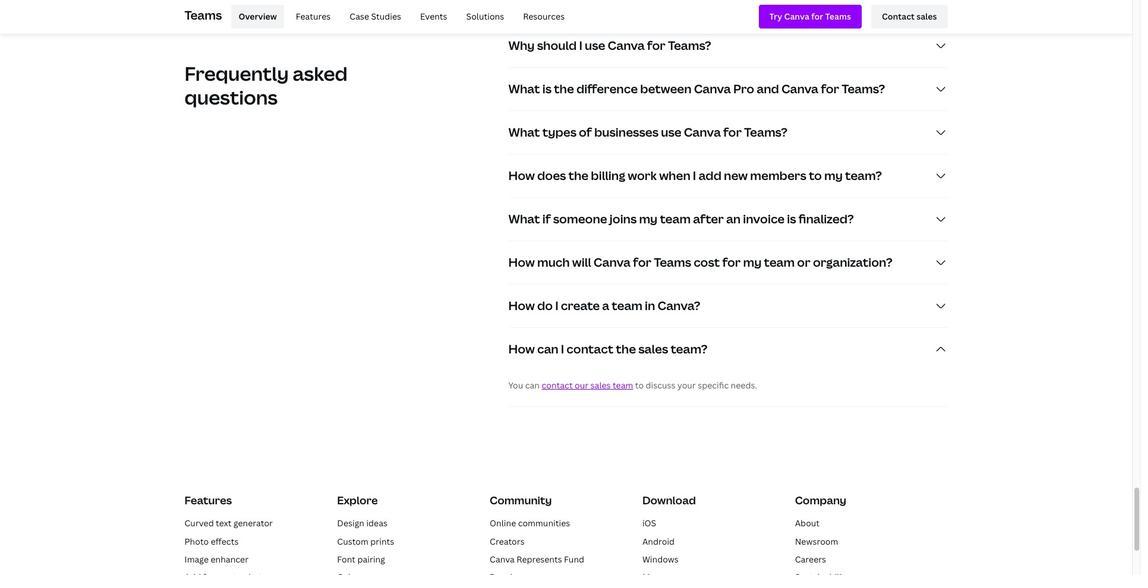 Task type: describe. For each thing, give the bounding box(es) containing it.
canva represents fund
[[490, 554, 585, 566]]

0 horizontal spatial teams?
[[668, 37, 712, 53]]

difference
[[577, 81, 638, 97]]

i for how can i contact the sales team?
[[561, 341, 565, 357]]

0 vertical spatial use
[[585, 37, 606, 53]]

android
[[643, 536, 675, 548]]

1 vertical spatial to
[[636, 380, 644, 391]]

someone
[[554, 211, 608, 227]]

font
[[337, 554, 356, 566]]

1 horizontal spatial my
[[744, 254, 762, 271]]

how does the billing work when i add new members to my team?
[[509, 168, 883, 184]]

solutions
[[467, 11, 505, 22]]

add
[[699, 168, 722, 184]]

work
[[628, 168, 657, 184]]

when
[[660, 168, 691, 184]]

1 vertical spatial features
[[185, 494, 232, 508]]

creators link
[[490, 536, 525, 548]]

can for you
[[526, 380, 540, 391]]

cost
[[694, 254, 720, 271]]

case
[[350, 11, 369, 22]]

does
[[538, 168, 566, 184]]

solutions link
[[460, 5, 512, 29]]

how for how can i contact the sales team?
[[509, 341, 535, 357]]

canva?
[[658, 298, 701, 314]]

how do i create a team in canva? button
[[509, 285, 948, 328]]

text
[[216, 518, 232, 530]]

what types of businesses use canva for teams?
[[509, 124, 788, 140]]

finalized?
[[799, 211, 855, 227]]

an
[[727, 211, 741, 227]]

canva left pro
[[694, 81, 731, 97]]

i for why should i use canva for teams?
[[580, 37, 583, 53]]

how much will canva for teams cost for my team or organization?
[[509, 254, 893, 271]]

canva down creators
[[490, 554, 515, 566]]

case studies link
[[343, 5, 409, 29]]

how for how does the billing work when i add new members to my team?
[[509, 168, 535, 184]]

between
[[641, 81, 692, 97]]

photo effects link
[[185, 536, 239, 548]]

ideas
[[367, 518, 388, 530]]

billing
[[591, 168, 626, 184]]

design ideas link
[[337, 518, 388, 530]]

enhancer
[[211, 554, 249, 566]]

i inside how does the billing work when i add new members to my team? 'dropdown button'
[[693, 168, 697, 184]]

do
[[538, 298, 553, 314]]

organization?
[[814, 254, 893, 271]]

ios link
[[643, 518, 657, 530]]

creators
[[490, 536, 525, 548]]

canva down what is the difference between canva pro and canva for teams? at the top
[[684, 124, 721, 140]]

businesses
[[595, 124, 659, 140]]

canva right and
[[782, 81, 819, 97]]

joins
[[610, 211, 637, 227]]

you
[[509, 380, 524, 391]]

is inside dropdown button
[[788, 211, 797, 227]]

curved
[[185, 518, 214, 530]]

what for what if someone joins my team after an invoice is finalized?
[[509, 211, 540, 227]]

pro
[[734, 81, 755, 97]]

careers
[[796, 554, 827, 566]]

image enhancer link
[[185, 554, 249, 566]]

online communities link
[[490, 518, 571, 530]]

curved text generator
[[185, 518, 273, 530]]

how do i create a team in canva?
[[509, 298, 701, 314]]

communities
[[518, 518, 571, 530]]

events link
[[413, 5, 455, 29]]

why
[[509, 37, 535, 53]]

newsroom link
[[796, 536, 839, 548]]

events
[[421, 11, 448, 22]]

what if someone joins my team after an invoice is finalized? button
[[509, 198, 948, 241]]

in
[[645, 298, 656, 314]]

how for how much will canva for teams cost for my team or organization?
[[509, 254, 535, 271]]

sales inside how can i contact the sales team? dropdown button
[[639, 341, 669, 357]]

photo effects
[[185, 536, 239, 548]]

0 horizontal spatial my
[[640, 211, 658, 227]]

is inside dropdown button
[[543, 81, 552, 97]]

what for what is the difference between canva pro and canva for teams?
[[509, 81, 540, 97]]

0 horizontal spatial sales
[[591, 380, 611, 391]]

what if someone joins my team after an invoice is finalized?
[[509, 211, 855, 227]]

features link
[[289, 5, 338, 29]]

how does the billing work when i add new members to my team? button
[[509, 155, 948, 197]]

design ideas
[[337, 518, 388, 530]]

represents
[[517, 554, 562, 566]]

questions
[[185, 84, 278, 110]]

custom
[[337, 536, 369, 548]]

i for how do i create a team in canva?
[[556, 298, 559, 314]]

canva right will
[[594, 254, 631, 271]]

teams? inside dropdown button
[[842, 81, 886, 97]]

specific
[[698, 380, 729, 391]]

new
[[724, 168, 748, 184]]

image enhancer
[[185, 554, 249, 566]]

overview link
[[232, 5, 284, 29]]

a
[[603, 298, 610, 314]]



Task type: locate. For each thing, give the bounding box(es) containing it.
to inside how does the billing work when i add new members to my team? 'dropdown button'
[[809, 168, 822, 184]]

contact sales image
[[883, 10, 938, 23]]

to
[[809, 168, 822, 184], [636, 380, 644, 391]]

contact left our at the bottom right of page
[[542, 380, 573, 391]]

0 vertical spatial features
[[296, 11, 331, 22]]

teams left overview
[[185, 7, 222, 23]]

0 vertical spatial my
[[825, 168, 843, 184]]

the for billing
[[569, 168, 589, 184]]

our
[[575, 380, 589, 391]]

use
[[585, 37, 606, 53], [661, 124, 682, 140]]

for inside dropdown button
[[821, 81, 840, 97]]

what is the difference between canva pro and canva for teams?
[[509, 81, 886, 97]]

team?
[[846, 168, 883, 184], [671, 341, 708, 357]]

1 horizontal spatial is
[[788, 211, 797, 227]]

features up curved on the left bottom
[[185, 494, 232, 508]]

0 vertical spatial contact
[[567, 341, 614, 357]]

teams?
[[668, 37, 712, 53], [842, 81, 886, 97], [745, 124, 788, 140]]

i inside how can i contact the sales team? dropdown button
[[561, 341, 565, 357]]

how much will canva for teams cost for my team or organization? button
[[509, 241, 948, 284]]

font pairing link
[[337, 554, 385, 566]]

i inside how do i create a team in canva? "dropdown button"
[[556, 298, 559, 314]]

1 vertical spatial use
[[661, 124, 682, 140]]

how up you
[[509, 341, 535, 357]]

the left difference on the right of page
[[554, 81, 574, 97]]

careers link
[[796, 554, 827, 566]]

use up when
[[661, 124, 682, 140]]

0 vertical spatial teams?
[[668, 37, 712, 53]]

what down why
[[509, 81, 540, 97]]

the inside dropdown button
[[616, 341, 636, 357]]

how left do
[[509, 298, 535, 314]]

is right invoice
[[788, 211, 797, 227]]

1 vertical spatial the
[[569, 168, 589, 184]]

team? up your
[[671, 341, 708, 357]]

windows
[[643, 554, 679, 566]]

can down do
[[538, 341, 559, 357]]

0 vertical spatial to
[[809, 168, 822, 184]]

sales up the discuss
[[639, 341, 669, 357]]

or
[[798, 254, 811, 271]]

1 what from the top
[[509, 81, 540, 97]]

explore
[[337, 494, 378, 508]]

team left or
[[765, 254, 795, 271]]

contact inside dropdown button
[[567, 341, 614, 357]]

your
[[678, 380, 696, 391]]

ios
[[643, 518, 657, 530]]

1 vertical spatial can
[[526, 380, 540, 391]]

menu bar
[[227, 5, 572, 29]]

i up the contact our sales team link
[[561, 341, 565, 357]]

asked
[[293, 61, 348, 86]]

0 horizontal spatial features
[[185, 494, 232, 508]]

curved text generator link
[[185, 518, 273, 530]]

0 vertical spatial the
[[554, 81, 574, 97]]

for
[[648, 37, 666, 53], [821, 81, 840, 97], [724, 124, 742, 140], [633, 254, 652, 271], [723, 254, 741, 271]]

2 what from the top
[[509, 124, 540, 140]]

team for discuss
[[613, 380, 634, 391]]

pairing
[[358, 554, 385, 566]]

download
[[643, 494, 696, 508]]

what left types on the top of the page
[[509, 124, 540, 140]]

resources link
[[516, 5, 572, 29]]

canva
[[608, 37, 645, 53], [694, 81, 731, 97], [782, 81, 819, 97], [684, 124, 721, 140], [594, 254, 631, 271], [490, 554, 515, 566]]

can right you
[[526, 380, 540, 391]]

features left case
[[296, 11, 331, 22]]

3 what from the top
[[509, 211, 540, 227]]

custom prints link
[[337, 536, 394, 548]]

the for difference
[[554, 81, 574, 97]]

1 vertical spatial what
[[509, 124, 540, 140]]

2 vertical spatial teams?
[[745, 124, 788, 140]]

company
[[796, 494, 847, 508]]

my down invoice
[[744, 254, 762, 271]]

2 vertical spatial what
[[509, 211, 540, 227]]

sales
[[639, 341, 669, 357], [591, 380, 611, 391]]

0 horizontal spatial to
[[636, 380, 644, 391]]

is
[[543, 81, 552, 97], [788, 211, 797, 227]]

teams left cost
[[654, 254, 692, 271]]

will
[[573, 254, 592, 271]]

0 horizontal spatial teams
[[185, 7, 222, 23]]

team inside "dropdown button"
[[612, 298, 643, 314]]

0 vertical spatial is
[[543, 81, 552, 97]]

what left if
[[509, 211, 540, 227]]

0 horizontal spatial team?
[[671, 341, 708, 357]]

1 horizontal spatial teams
[[654, 254, 692, 271]]

my inside 'dropdown button'
[[825, 168, 843, 184]]

can for how
[[538, 341, 559, 357]]

team right a
[[612, 298, 643, 314]]

1 horizontal spatial sales
[[639, 341, 669, 357]]

0 horizontal spatial is
[[543, 81, 552, 97]]

of
[[579, 124, 592, 140]]

teams inside how much will canva for teams cost for my team or organization? dropdown button
[[654, 254, 692, 271]]

fund
[[564, 554, 585, 566]]

contact our sales team link
[[542, 380, 634, 391]]

how inside 'dropdown button'
[[509, 168, 535, 184]]

is down 'should'
[[543, 81, 552, 97]]

how left does
[[509, 168, 535, 184]]

teams inside the teams element
[[185, 7, 222, 23]]

what is the difference between canva pro and canva for teams? button
[[509, 68, 948, 111]]

to right members
[[809, 168, 822, 184]]

create
[[561, 298, 600, 314]]

features inside the teams element
[[296, 11, 331, 22]]

can
[[538, 341, 559, 357], [526, 380, 540, 391]]

what inside what is the difference between canva pro and canva for teams? dropdown button
[[509, 81, 540, 97]]

2 how from the top
[[509, 254, 535, 271]]

how can i contact the sales team?
[[509, 341, 708, 357]]

windows link
[[643, 554, 679, 566]]

what inside what types of businesses use canva for teams? dropdown button
[[509, 124, 540, 140]]

1 vertical spatial is
[[788, 211, 797, 227]]

discuss
[[646, 380, 676, 391]]

the up the you can contact our sales team to discuss your specific needs.
[[616, 341, 636, 357]]

studies
[[371, 11, 402, 22]]

i right do
[[556, 298, 559, 314]]

should
[[537, 37, 577, 53]]

what inside what if someone joins my team after an invoice is finalized? dropdown button
[[509, 211, 540, 227]]

1 vertical spatial teams?
[[842, 81, 886, 97]]

0 vertical spatial team?
[[846, 168, 883, 184]]

use right 'should'
[[585, 37, 606, 53]]

2 horizontal spatial my
[[825, 168, 843, 184]]

0 horizontal spatial use
[[585, 37, 606, 53]]

why should i use canva for teams? button
[[509, 24, 948, 67]]

0 vertical spatial sales
[[639, 341, 669, 357]]

how inside "dropdown button"
[[509, 298, 535, 314]]

online communities
[[490, 518, 571, 530]]

my up finalized?
[[825, 168, 843, 184]]

0 vertical spatial what
[[509, 81, 540, 97]]

online
[[490, 518, 516, 530]]

i right 'should'
[[580, 37, 583, 53]]

team? inside dropdown button
[[671, 341, 708, 357]]

how
[[509, 168, 535, 184], [509, 254, 535, 271], [509, 298, 535, 314], [509, 341, 535, 357]]

0 vertical spatial can
[[538, 341, 559, 357]]

can inside dropdown button
[[538, 341, 559, 357]]

1 vertical spatial sales
[[591, 380, 611, 391]]

1 horizontal spatial to
[[809, 168, 822, 184]]

about
[[796, 518, 820, 530]]

team left after
[[660, 211, 691, 227]]

1 horizontal spatial features
[[296, 11, 331, 22]]

types
[[543, 124, 577, 140]]

my right joins
[[640, 211, 658, 227]]

newsroom
[[796, 536, 839, 548]]

1 how from the top
[[509, 168, 535, 184]]

features
[[296, 11, 331, 22], [185, 494, 232, 508]]

custom prints
[[337, 536, 394, 548]]

the
[[554, 81, 574, 97], [569, 168, 589, 184], [616, 341, 636, 357]]

the inside 'dropdown button'
[[569, 168, 589, 184]]

generator
[[234, 518, 273, 530]]

3 how from the top
[[509, 298, 535, 314]]

what types of businesses use canva for teams? button
[[509, 111, 948, 154]]

frequently asked questions
[[185, 61, 348, 110]]

i inside why should i use canva for teams? dropdown button
[[580, 37, 583, 53]]

1 vertical spatial contact
[[542, 380, 573, 391]]

1 vertical spatial my
[[640, 211, 658, 227]]

contact
[[567, 341, 614, 357], [542, 380, 573, 391]]

1 horizontal spatial use
[[661, 124, 682, 140]]

canva represents fund link
[[490, 554, 585, 566]]

team for an
[[660, 211, 691, 227]]

the right does
[[569, 168, 589, 184]]

why should i use canva for teams?
[[509, 37, 712, 53]]

i left add
[[693, 168, 697, 184]]

how for how do i create a team in canva?
[[509, 298, 535, 314]]

what for what types of businesses use canva for teams?
[[509, 124, 540, 140]]

my
[[825, 168, 843, 184], [640, 211, 658, 227], [744, 254, 762, 271]]

if
[[543, 211, 551, 227]]

frequently
[[185, 61, 289, 86]]

2 horizontal spatial teams?
[[842, 81, 886, 97]]

menu bar inside the teams element
[[227, 5, 572, 29]]

team for canva?
[[612, 298, 643, 314]]

font pairing
[[337, 554, 385, 566]]

1 vertical spatial team?
[[671, 341, 708, 357]]

team? inside 'dropdown button'
[[846, 168, 883, 184]]

effects
[[211, 536, 239, 548]]

1 vertical spatial teams
[[654, 254, 692, 271]]

resources
[[524, 11, 565, 22]]

i
[[580, 37, 583, 53], [693, 168, 697, 184], [556, 298, 559, 314], [561, 341, 565, 357]]

needs.
[[731, 380, 758, 391]]

team left the discuss
[[613, 380, 634, 391]]

contact up the contact our sales team link
[[567, 341, 614, 357]]

menu bar containing overview
[[227, 5, 572, 29]]

0 vertical spatial teams
[[185, 7, 222, 23]]

much
[[538, 254, 570, 271]]

1 horizontal spatial teams?
[[745, 124, 788, 140]]

to left the discuss
[[636, 380, 644, 391]]

how can i contact the sales team? button
[[509, 328, 948, 371]]

canva up difference on the right of page
[[608, 37, 645, 53]]

android link
[[643, 536, 675, 548]]

sales right our at the bottom right of page
[[591, 380, 611, 391]]

about link
[[796, 518, 820, 530]]

2 vertical spatial my
[[744, 254, 762, 271]]

how left much
[[509, 254, 535, 271]]

and
[[757, 81, 780, 97]]

invoice
[[744, 211, 785, 227]]

team? up finalized?
[[846, 168, 883, 184]]

4 how from the top
[[509, 341, 535, 357]]

teams element
[[185, 0, 948, 33]]

you can contact our sales team to discuss your specific needs.
[[509, 380, 758, 391]]

the inside dropdown button
[[554, 81, 574, 97]]

1 horizontal spatial team?
[[846, 168, 883, 184]]

2 vertical spatial the
[[616, 341, 636, 357]]

overview
[[239, 11, 277, 22]]



Task type: vqa. For each thing, say whether or not it's contained in the screenshot.


